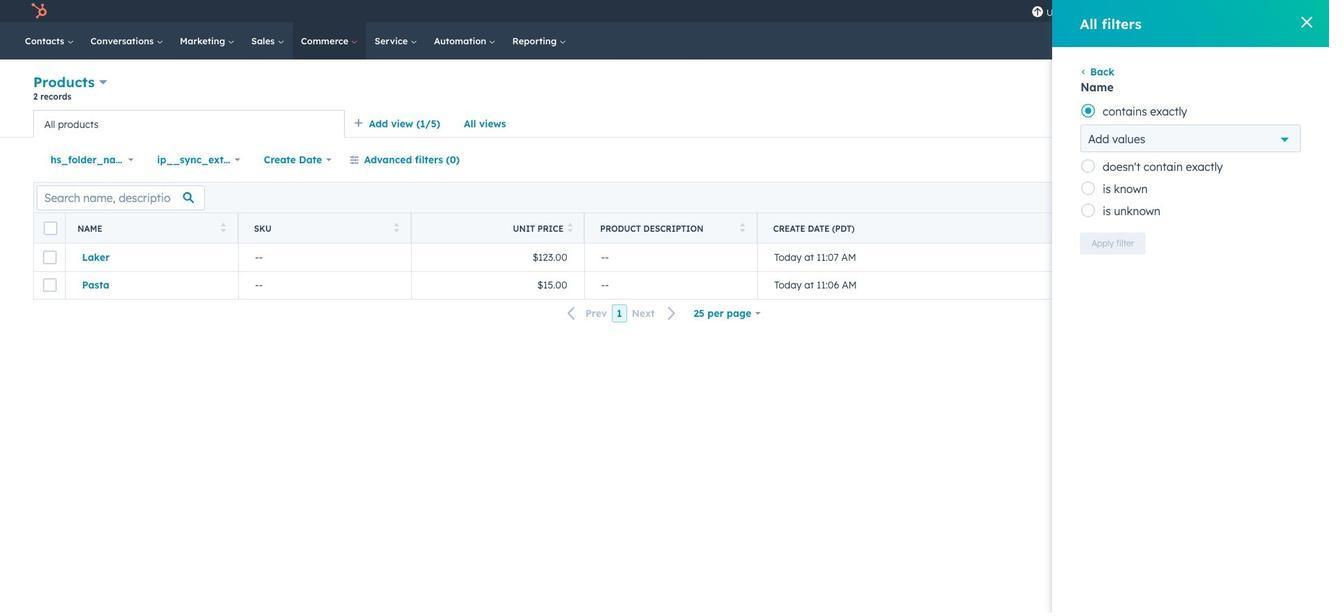 Task type: describe. For each thing, give the bounding box(es) containing it.
press to sort. image for 3rd press to sort. element from right
[[394, 223, 399, 232]]

pagination navigation
[[559, 305, 685, 323]]

3 press to sort. element from the left
[[568, 223, 573, 234]]

press to sort. image for 4th press to sort. element from the right
[[221, 223, 226, 232]]

jacob simon image
[[1231, 5, 1243, 17]]

2 press to sort. element from the left
[[394, 223, 399, 234]]

4 press to sort. element from the left
[[740, 223, 745, 234]]

Search HubSpot search field
[[1125, 29, 1281, 53]]

press to sort. image
[[740, 223, 745, 232]]

1 press to sort. element from the left
[[221, 223, 226, 234]]

press to sort. image for 2nd press to sort. element from the right
[[568, 223, 573, 232]]

close image
[[1302, 17, 1313, 28]]



Task type: vqa. For each thing, say whether or not it's contained in the screenshot.
banner
yes



Task type: locate. For each thing, give the bounding box(es) containing it.
banner
[[33, 72, 1297, 110]]

2 press to sort. image from the left
[[394, 223, 399, 232]]

marketplaces image
[[1126, 6, 1139, 19]]

press to sort. image
[[221, 223, 226, 232], [394, 223, 399, 232], [568, 223, 573, 232]]

2 horizontal spatial press to sort. image
[[568, 223, 573, 232]]

Search name, description, or SKU search field
[[37, 185, 205, 210]]

1 press to sort. image from the left
[[221, 223, 226, 232]]

press to sort. element
[[221, 223, 226, 234], [394, 223, 399, 234], [568, 223, 573, 234], [740, 223, 745, 234]]

0 horizontal spatial press to sort. image
[[221, 223, 226, 232]]

3 press to sort. image from the left
[[568, 223, 573, 232]]

menu
[[1025, 0, 1313, 22]]

1 horizontal spatial press to sort. image
[[394, 223, 399, 232]]



